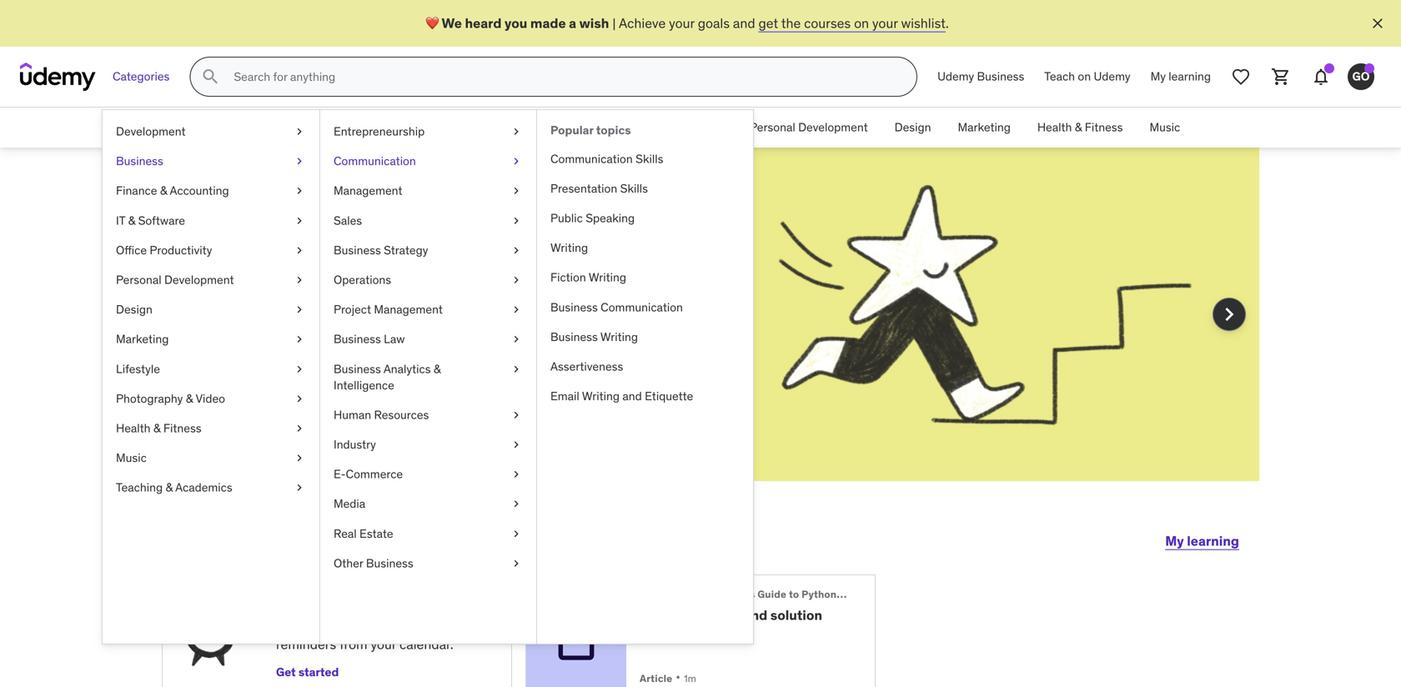 Task type: describe. For each thing, give the bounding box(es) containing it.
lifestyle
[[116, 361, 160, 376]]

and inside every day a little closer learning helps you reach your goals. keep learning and reap the rewards.
[[222, 330, 244, 347]]

personal for lifestyle
[[116, 272, 161, 287]]

ultimate
[[660, 588, 703, 601]]

popular topics
[[551, 123, 631, 138]]

topics
[[596, 123, 631, 138]]

schedule time to learn a little each day adds up. get reminders from your calendar.
[[276, 592, 454, 653]]

communication skills
[[551, 151, 664, 166]]

writing for fiction
[[589, 270, 626, 285]]

public speaking link
[[537, 204, 753, 233]]

started
[[298, 665, 339, 680]]

it for lifestyle
[[116, 213, 125, 228]]

made
[[530, 14, 566, 32]]

business analytics & intelligence link
[[320, 354, 536, 400]]

accounting for lifestyle
[[170, 183, 229, 198]]

finance & accounting for lifestyle
[[116, 183, 229, 198]]

business writing link
[[537, 322, 753, 352]]

teaching
[[116, 480, 163, 495]]

personal development link for health & fitness
[[737, 108, 881, 148]]

business law
[[334, 332, 405, 347]]

photography & video link
[[103, 384, 319, 414]]

from
[[340, 636, 368, 653]]

& for the right the health & fitness link
[[1075, 120, 1082, 135]]

1 horizontal spatial on
[[1078, 69, 1091, 84]]

your inside every day a little closer learning helps you reach your goals. keep learning and reap the rewards.
[[374, 312, 400, 329]]

1 udemy from the left
[[938, 69, 974, 84]]

& for it & software link related to lifestyle
[[128, 213, 135, 228]]

writing up fiction
[[551, 240, 588, 255]]

it for health & fitness
[[531, 120, 540, 135]]

music for the leftmost music link
[[116, 450, 147, 466]]

design for health & fitness
[[895, 120, 931, 135]]

time
[[339, 592, 368, 609]]

your left wishlist
[[872, 14, 898, 32]]

2 vertical spatial learning
[[1187, 533, 1240, 550]]

close image
[[1370, 15, 1386, 32]]

business communication link
[[537, 293, 753, 322]]

etiquette
[[645, 389, 693, 404]]

get the courses on your wishlist link
[[759, 14, 946, 32]]

every day a little closer learning helps you reach your goals. keep learning and reap the rewards.
[[222, 220, 524, 347]]

productivity for health & fitness
[[661, 120, 723, 135]]

0 vertical spatial management
[[334, 183, 402, 198]]

heard
[[465, 14, 502, 32]]

office productivity for health & fitness
[[627, 120, 723, 135]]

wishlist
[[901, 14, 946, 32]]

xsmall image for development
[[293, 123, 306, 140]]

every
[[222, 220, 320, 264]]

get started button
[[276, 661, 339, 685]]

udemy business
[[938, 69, 1025, 84]]

marketing link for lifestyle
[[103, 325, 319, 354]]

reap
[[247, 330, 274, 347]]

shopping cart with 0 items image
[[1271, 67, 1291, 87]]

gary
[[426, 521, 493, 555]]

1 horizontal spatial you
[[505, 14, 527, 32]]

wish
[[579, 14, 609, 32]]

keep learning link
[[441, 312, 524, 329]]

programming
[[839, 588, 907, 601]]

personal development link for lifestyle
[[103, 265, 319, 295]]

each
[[317, 618, 346, 635]]

writing for business
[[601, 329, 638, 344]]

business link for lifestyle
[[103, 146, 319, 176]]

start
[[230, 521, 295, 555]]

other business link
[[320, 549, 536, 579]]

business strategy
[[334, 243, 428, 258]]

development link
[[103, 117, 319, 146]]

business link for health & fitness
[[304, 108, 378, 148]]

1 horizontal spatial a
[[569, 14, 576, 32]]

xsmall image for communication
[[510, 153, 523, 169]]

1 vertical spatial health & fitness link
[[103, 414, 319, 443]]

industry link
[[320, 430, 536, 460]]

sales link
[[320, 206, 536, 236]]

public
[[551, 211, 583, 226]]

goals
[[698, 14, 730, 32]]

•
[[676, 669, 681, 686]]

& for photography & video link
[[186, 391, 193, 406]]

closer
[[222, 262, 323, 305]]

e-
[[334, 467, 346, 482]]

writing link
[[537, 233, 753, 263]]

helps
[[277, 312, 310, 329]]

xsmall image for marketing
[[293, 331, 306, 348]]

you inside every day a little closer learning helps you reach your goals. keep learning and reap the rewards.
[[313, 312, 334, 329]]

& for teaching & academics link
[[166, 480, 173, 495]]

industry
[[334, 437, 376, 452]]

my for the top the my learning link
[[1151, 69, 1166, 84]]

goals.
[[403, 312, 438, 329]]

xsmall image for health & fitness
[[293, 420, 306, 437]]

0 vertical spatial learning
[[1169, 69, 1211, 84]]

design link for health & fitness
[[881, 108, 945, 148]]

0 vertical spatial music link
[[1137, 108, 1194, 148]]

little inside schedule time to learn a little each day adds up. get reminders from your calendar.
[[288, 618, 314, 635]]

learning inside every day a little closer learning helps you reach your goals. keep learning and reap the rewards.
[[475, 312, 524, 329]]

estate
[[360, 526, 393, 541]]

reminders
[[276, 636, 336, 653]]

design for lifestyle
[[116, 302, 153, 317]]

11.
[[640, 607, 656, 624]]

finance for lifestyle
[[116, 183, 157, 198]]

little inside every day a little closer learning helps you reach your goals. keep learning and reap the rewards.
[[420, 220, 501, 264]]

project management link
[[320, 295, 536, 325]]

xsmall image for teaching & academics
[[293, 480, 306, 496]]

categories button
[[103, 57, 180, 97]]

operations link
[[320, 265, 536, 295]]

analytics
[[384, 361, 431, 376]]

software for health & fitness
[[553, 120, 600, 135]]

human resources
[[334, 407, 429, 422]]

human
[[334, 407, 371, 422]]

guide
[[758, 588, 787, 601]]

your inside schedule time to learn a little each day adds up. get reminders from your calendar.
[[371, 636, 396, 653]]

& for lifestyle's finance & accounting link
[[160, 183, 167, 198]]

commerce
[[346, 467, 403, 482]]

my learning for the top the my learning link
[[1151, 69, 1211, 84]]

fiction writing link
[[537, 263, 753, 293]]

business writing
[[551, 329, 638, 344]]

development for health & fitness
[[798, 120, 868, 135]]

marketing for lifestyle
[[116, 332, 169, 347]]

business analytics & intelligence
[[334, 361, 441, 393]]

0 horizontal spatial on
[[854, 14, 869, 32]]

speaking
[[586, 211, 635, 226]]

xsmall image for sales
[[510, 213, 523, 229]]

strategy
[[384, 243, 428, 258]]

0 vertical spatial my learning link
[[1141, 57, 1221, 97]]

presentation
[[551, 181, 617, 196]]

xsmall image for it & software
[[293, 213, 306, 229]]

xsmall image for other business
[[510, 555, 523, 572]]

xsmall image for media
[[510, 496, 523, 512]]

xsmall image for e-commerce
[[510, 466, 523, 483]]

beginners
[[705, 588, 755, 601]]

finance for health & fitness
[[391, 120, 433, 135]]

management link
[[320, 176, 536, 206]]

get started
[[276, 665, 339, 680]]

Search for anything text field
[[231, 63, 897, 91]]

article
[[640, 672, 673, 685]]

0 horizontal spatial music link
[[103, 443, 319, 473]]

carousel element
[[142, 148, 1260, 521]]

get
[[759, 14, 778, 32]]

day inside every day a little closer learning helps you reach your goals. keep learning and reap the rewards.
[[327, 220, 387, 264]]

and left get
[[733, 14, 755, 32]]

fiction writing
[[551, 270, 626, 285]]

1 unread notification image
[[1325, 63, 1335, 73]]

homework
[[659, 607, 741, 624]]

you have alerts image
[[1365, 63, 1375, 73]]

get inside get started button
[[276, 665, 296, 680]]

e-commerce
[[334, 467, 403, 482]]

assertiveness link
[[537, 352, 753, 382]]

fiction
[[551, 270, 586, 285]]

categories
[[113, 69, 170, 84]]

up.
[[406, 618, 424, 635]]

submit search image
[[200, 67, 221, 87]]

learning,
[[300, 521, 421, 555]]

calendar.
[[400, 636, 454, 653]]



Task type: locate. For each thing, give the bounding box(es) containing it.
and down guide
[[744, 607, 768, 624]]

it & software link
[[518, 108, 614, 148], [103, 206, 319, 236]]

0 horizontal spatial fitness
[[163, 421, 202, 436]]

health for bottommost the health & fitness link
[[116, 421, 151, 436]]

the
[[640, 588, 658, 601]]

xsmall image inside music link
[[293, 450, 306, 466]]

project management
[[334, 302, 443, 317]]

a up operations "link"
[[394, 220, 413, 264]]

xsmall image for business
[[293, 153, 306, 169]]

courses
[[804, 14, 851, 32]]

your left goals at the top of page
[[669, 14, 695, 32]]

xsmall image for design
[[293, 302, 306, 318]]

xsmall image inside the other business link
[[510, 555, 523, 572]]

1 vertical spatial accounting
[[170, 183, 229, 198]]

development
[[798, 120, 868, 135], [116, 124, 186, 139], [164, 272, 234, 287]]

1 vertical spatial music link
[[103, 443, 319, 473]]

1 vertical spatial music
[[116, 450, 147, 466]]

writing down assertiveness
[[582, 389, 620, 404]]

design link for lifestyle
[[103, 295, 319, 325]]

xsmall image for management
[[510, 183, 523, 199]]

health & fitness link down teach on udemy link
[[1024, 108, 1137, 148]]

udemy business link
[[928, 57, 1035, 97]]

accounting down development link
[[170, 183, 229, 198]]

office productivity link for health & fitness
[[614, 108, 737, 148]]

0 vertical spatial day
[[327, 220, 387, 264]]

real estate
[[334, 526, 393, 541]]

1 horizontal spatial office productivity
[[627, 120, 723, 135]]

1 vertical spatial little
[[288, 618, 314, 635]]

1 horizontal spatial health & fitness link
[[1024, 108, 1137, 148]]

|
[[613, 14, 616, 32]]

1 horizontal spatial software
[[553, 120, 600, 135]]

it & software for health & fitness
[[531, 120, 600, 135]]

productivity for lifestyle
[[150, 243, 212, 258]]

to right time
[[371, 592, 384, 609]]

0 vertical spatial personal development link
[[737, 108, 881, 148]]

0 horizontal spatial the
[[277, 330, 297, 347]]

development for lifestyle
[[164, 272, 234, 287]]

❤️
[[426, 14, 439, 32]]

1 vertical spatial you
[[313, 312, 334, 329]]

& for it & software link associated with health & fitness
[[543, 120, 551, 135]]

communication down the fiction writing link
[[601, 300, 683, 315]]

1 horizontal spatial music
[[1150, 120, 1181, 135]]

to up 'solution'
[[789, 588, 799, 601]]

little up operations "link"
[[420, 220, 501, 264]]

xsmall image for industry
[[510, 437, 523, 453]]

on right the teach
[[1078, 69, 1091, 84]]

1 horizontal spatial music link
[[1137, 108, 1194, 148]]

1 vertical spatial office
[[116, 243, 147, 258]]

health
[[1038, 120, 1072, 135], [116, 421, 151, 436]]

accounting
[[445, 120, 504, 135], [170, 183, 229, 198]]

communication skills link
[[537, 144, 753, 174]]

office productivity link up learning
[[103, 236, 319, 265]]

achieve
[[619, 14, 666, 32]]

operations
[[334, 272, 391, 287]]

media
[[334, 497, 365, 512]]

real
[[334, 526, 357, 541]]

0 vertical spatial productivity
[[661, 120, 723, 135]]

photography & video
[[116, 391, 225, 406]]

1 horizontal spatial get
[[427, 618, 449, 635]]

xsmall image inside photography & video link
[[293, 391, 306, 407]]

communication down popular topics
[[551, 151, 633, 166]]

day up operations
[[327, 220, 387, 264]]

the down helps
[[277, 330, 297, 347]]

xsmall image inside business law link
[[510, 331, 523, 348]]

communication link
[[320, 146, 536, 176]]

day
[[327, 220, 387, 264], [349, 618, 370, 635]]

marketing for health & fitness
[[958, 120, 1011, 135]]

email
[[551, 389, 580, 404]]

human resources link
[[320, 400, 536, 430]]

fitness down photography & video
[[163, 421, 202, 436]]

0 horizontal spatial it
[[116, 213, 125, 228]]

0 vertical spatial it
[[531, 120, 540, 135]]

business link
[[304, 108, 378, 148], [103, 146, 319, 176]]

personal development for health & fitness
[[750, 120, 868, 135]]

1 vertical spatial office productivity link
[[103, 236, 319, 265]]

it
[[531, 120, 540, 135], [116, 213, 125, 228]]

wishlist image
[[1231, 67, 1251, 87]]

and inside communication element
[[623, 389, 642, 404]]

finance & accounting
[[391, 120, 504, 135], [116, 183, 229, 198]]

xsmall image for human resources
[[510, 407, 523, 423]]

xsmall image
[[510, 123, 523, 140], [293, 183, 306, 199], [510, 183, 523, 199], [293, 242, 306, 259], [510, 242, 523, 259], [293, 272, 306, 288], [293, 391, 306, 407], [510, 407, 523, 423], [510, 466, 523, 483], [293, 480, 306, 496], [510, 496, 523, 512]]

2 udemy from the left
[[1094, 69, 1131, 84]]

1 horizontal spatial fitness
[[1085, 120, 1123, 135]]

skills for presentation skills
[[620, 181, 648, 196]]

1 vertical spatial finance
[[116, 183, 157, 198]]

finance & accounting link for health & fitness
[[378, 108, 518, 148]]

music for topmost music link
[[1150, 120, 1181, 135]]

1 vertical spatial health
[[116, 421, 151, 436]]

1 vertical spatial personal development
[[116, 272, 234, 287]]

personal development for lifestyle
[[116, 272, 234, 287]]

1 vertical spatial health & fitness
[[116, 421, 202, 436]]

udemy down . on the top right of page
[[938, 69, 974, 84]]

1 horizontal spatial marketing link
[[945, 108, 1024, 148]]

your down adds
[[371, 636, 396, 653]]

xsmall image inside entrepreneurship link
[[510, 123, 523, 140]]

on right the courses
[[854, 14, 869, 32]]

and down learning
[[222, 330, 244, 347]]

law
[[384, 332, 405, 347]]

xsmall image for operations
[[510, 272, 523, 288]]

you
[[505, 14, 527, 32], [313, 312, 334, 329]]

1 vertical spatial office productivity
[[116, 243, 212, 258]]

0 horizontal spatial music
[[116, 450, 147, 466]]

1 vertical spatial software
[[138, 213, 185, 228]]

0 vertical spatial little
[[420, 220, 501, 264]]

1 horizontal spatial it & software
[[531, 120, 600, 135]]

0 vertical spatial personal development
[[750, 120, 868, 135]]

email writing and etiquette link
[[537, 382, 753, 411]]

it & software
[[531, 120, 600, 135], [116, 213, 185, 228]]

0 horizontal spatial office productivity
[[116, 243, 212, 258]]

xsmall image inside the business analytics & intelligence link
[[510, 361, 523, 377]]

& for bottommost the health & fitness link
[[153, 421, 161, 436]]

office productivity
[[627, 120, 723, 135], [116, 243, 212, 258]]

0 vertical spatial get
[[427, 618, 449, 635]]

video
[[196, 391, 225, 406]]

& inside business analytics & intelligence
[[434, 361, 441, 376]]

fitness
[[1085, 120, 1123, 135], [163, 421, 202, 436]]

1 vertical spatial productivity
[[150, 243, 212, 258]]

1 vertical spatial get
[[276, 665, 296, 680]]

&
[[435, 120, 443, 135], [543, 120, 551, 135], [1075, 120, 1082, 135], [160, 183, 167, 198], [128, 213, 135, 228], [434, 361, 441, 376], [186, 391, 193, 406], [153, 421, 161, 436], [166, 480, 173, 495]]

1 horizontal spatial health & fitness
[[1038, 120, 1123, 135]]

0 vertical spatial design link
[[881, 108, 945, 148]]

0 vertical spatial the
[[781, 14, 801, 32]]

personal development link
[[737, 108, 881, 148], [103, 265, 319, 295]]

health & fitness down photography
[[116, 421, 202, 436]]

udemy right the teach
[[1094, 69, 1131, 84]]

marketing link for health & fitness
[[945, 108, 1024, 148]]

& for finance & accounting link related to health & fitness
[[435, 120, 443, 135]]

xsmall image for business analytics & intelligence
[[510, 361, 523, 377]]

0 vertical spatial fitness
[[1085, 120, 1123, 135]]

.
[[946, 14, 949, 32]]

health down the teach
[[1038, 120, 1072, 135]]

1 vertical spatial personal development link
[[103, 265, 319, 295]]

1 vertical spatial learning
[[475, 312, 524, 329]]

get up calendar.
[[427, 618, 449, 635]]

0 vertical spatial it & software link
[[518, 108, 614, 148]]

writing for email
[[582, 389, 620, 404]]

skills up presentation skills link
[[636, 151, 664, 166]]

0 vertical spatial office productivity link
[[614, 108, 737, 148]]

1 vertical spatial it & software link
[[103, 206, 319, 236]]

marketing link
[[945, 108, 1024, 148], [103, 325, 319, 354]]

health down photography
[[116, 421, 151, 436]]

teaching & academics
[[116, 480, 232, 495]]

1 vertical spatial my
[[1166, 533, 1184, 550]]

1 vertical spatial my learning link
[[1166, 521, 1240, 561]]

0 horizontal spatial marketing link
[[103, 325, 319, 354]]

0 horizontal spatial marketing
[[116, 332, 169, 347]]

management up law
[[374, 302, 443, 317]]

finance & accounting link down development link
[[103, 176, 319, 206]]

academics
[[175, 480, 232, 495]]

business law link
[[320, 325, 536, 354]]

marketing up lifestyle
[[116, 332, 169, 347]]

0 horizontal spatial little
[[288, 618, 314, 635]]

office productivity for lifestyle
[[116, 243, 212, 258]]

and down the assertiveness link
[[623, 389, 642, 404]]

other
[[334, 556, 363, 571]]

1 horizontal spatial finance & accounting link
[[378, 108, 518, 148]]

finance & accounting up 'communication' link
[[391, 120, 504, 135]]

xsmall image inside business strategy link
[[510, 242, 523, 259]]

it & software link for lifestyle
[[103, 206, 319, 236]]

0 horizontal spatial office
[[116, 243, 147, 258]]

xsmall image for business law
[[510, 331, 523, 348]]

little
[[420, 220, 501, 264], [288, 618, 314, 635]]

the right get
[[781, 14, 801, 32]]

xsmall image
[[293, 123, 306, 140], [293, 153, 306, 169], [510, 153, 523, 169], [293, 213, 306, 229], [510, 213, 523, 229], [510, 272, 523, 288], [293, 302, 306, 318], [510, 302, 523, 318], [293, 331, 306, 348], [510, 331, 523, 348], [293, 361, 306, 377], [510, 361, 523, 377], [293, 420, 306, 437], [510, 437, 523, 453], [293, 450, 306, 466], [510, 526, 523, 542], [510, 555, 523, 572]]

skills down communication skills link
[[620, 181, 648, 196]]

xsmall image for business strategy
[[510, 242, 523, 259]]

fitness down teach on udemy link
[[1085, 120, 1123, 135]]

let's
[[162, 521, 225, 555]]

teach on udemy link
[[1035, 57, 1141, 97]]

marketing down udemy business link
[[958, 120, 1011, 135]]

xsmall image for finance & accounting
[[293, 183, 306, 199]]

the inside every day a little closer learning helps you reach your goals. keep learning and reap the rewards.
[[277, 330, 297, 347]]

day up from
[[349, 618, 370, 635]]

management up sales
[[334, 183, 402, 198]]

marketing link up video
[[103, 325, 319, 354]]

on
[[854, 14, 869, 32], [1078, 69, 1091, 84]]

health for the right the health & fitness link
[[1038, 120, 1072, 135]]

0 vertical spatial software
[[553, 120, 600, 135]]

xsmall image for photography & video
[[293, 391, 306, 407]]

communication down entrepreneurship
[[334, 154, 416, 169]]

health & fitness link down video
[[103, 414, 319, 443]]

personal for health & fitness
[[750, 120, 796, 135]]

e-commerce link
[[320, 460, 536, 489]]

1 horizontal spatial it & software link
[[518, 108, 614, 148]]

0 vertical spatial personal
[[750, 120, 796, 135]]

little up reminders
[[288, 618, 314, 635]]

day inside schedule time to learn a little each day adds up. get reminders from your calendar.
[[349, 618, 370, 635]]

0 vertical spatial finance
[[391, 120, 433, 135]]

xsmall image inside 'human resources' link
[[510, 407, 523, 423]]

communication for communication skills
[[551, 151, 633, 166]]

finance & accounting link up management link
[[378, 108, 518, 148]]

go link
[[1341, 57, 1381, 97]]

1 vertical spatial design
[[116, 302, 153, 317]]

1 vertical spatial it & software
[[116, 213, 185, 228]]

software
[[553, 120, 600, 135], [138, 213, 185, 228]]

finance
[[391, 120, 433, 135], [116, 183, 157, 198]]

skills
[[636, 151, 664, 166], [620, 181, 648, 196]]

xsmall image inside personal development link
[[293, 272, 306, 288]]

1 vertical spatial management
[[374, 302, 443, 317]]

article • 1m
[[640, 669, 696, 686]]

xsmall image for entrepreneurship
[[510, 123, 523, 140]]

xsmall image inside finance & accounting link
[[293, 183, 306, 199]]

next image
[[1216, 301, 1243, 328]]

1 vertical spatial fitness
[[163, 421, 202, 436]]

0 horizontal spatial personal
[[116, 272, 161, 287]]

1 horizontal spatial it
[[531, 120, 540, 135]]

1 vertical spatial my learning
[[1166, 533, 1240, 550]]

other business
[[334, 556, 414, 571]]

xsmall image for lifestyle
[[293, 361, 306, 377]]

solution
[[771, 607, 823, 624]]

writing up business communication
[[589, 270, 626, 285]]

my learning for the bottommost the my learning link
[[1166, 533, 1240, 550]]

real estate link
[[320, 519, 536, 549]]

learn
[[387, 592, 419, 609]]

a left wish
[[569, 14, 576, 32]]

notifications image
[[1311, 67, 1331, 87]]

it & software for lifestyle
[[116, 213, 185, 228]]

1 horizontal spatial the
[[781, 14, 801, 32]]

presentation skills link
[[537, 174, 753, 204]]

assertiveness
[[551, 359, 623, 374]]

marketing link down udemy business link
[[945, 108, 1024, 148]]

finance & accounting down development link
[[116, 183, 229, 198]]

skills for communication skills
[[636, 151, 664, 166]]

xsmall image inside e-commerce link
[[510, 466, 523, 483]]

xsmall image for project management
[[510, 302, 523, 318]]

your up law
[[374, 312, 400, 329]]

xsmall image for real estate
[[510, 526, 523, 542]]

we
[[442, 14, 462, 32]]

1 vertical spatial finance & accounting
[[116, 183, 229, 198]]

it & software link for health & fitness
[[518, 108, 614, 148]]

1 vertical spatial skills
[[620, 181, 648, 196]]

0 vertical spatial health & fitness
[[1038, 120, 1123, 135]]

1 vertical spatial a
[[394, 220, 413, 264]]

to inside schedule time to learn a little each day adds up. get reminders from your calendar.
[[371, 592, 384, 609]]

xsmall image for music
[[293, 450, 306, 466]]

xsmall image inside it & software link
[[293, 213, 306, 229]]

udemy image
[[20, 63, 96, 91]]

0 horizontal spatial you
[[313, 312, 334, 329]]

1 vertical spatial on
[[1078, 69, 1091, 84]]

a inside every day a little closer learning helps you reach your goals. keep learning and reap the rewards.
[[394, 220, 413, 264]]

0 vertical spatial marketing
[[958, 120, 1011, 135]]

0 horizontal spatial it & software
[[116, 213, 185, 228]]

presentation skills
[[551, 181, 648, 196]]

finance & accounting for health & fitness
[[391, 120, 504, 135]]

0 vertical spatial you
[[505, 14, 527, 32]]

0 vertical spatial finance & accounting
[[391, 120, 504, 135]]

business strategy link
[[320, 236, 536, 265]]

xsmall image inside sales link
[[510, 213, 523, 229]]

xsmall image inside media link
[[510, 496, 523, 512]]

1 horizontal spatial marketing
[[958, 120, 1011, 135]]

0 vertical spatial my learning
[[1151, 69, 1211, 84]]

xsmall image for personal development
[[293, 272, 306, 288]]

xsmall image inside 'communication' link
[[510, 153, 523, 169]]

schedule
[[276, 592, 336, 609]]

let's start learning, gary
[[162, 521, 493, 555]]

health & fitness down teach on udemy link
[[1038, 120, 1123, 135]]

1 vertical spatial marketing
[[116, 332, 169, 347]]

11. homework and solution link
[[640, 607, 848, 624]]

accounting for health & fitness
[[445, 120, 504, 135]]

office productivity link up presentation skills link
[[614, 108, 737, 148]]

and inside the ultimate beginners guide to python programming 11. homework and solution
[[744, 607, 768, 624]]

finance & accounting link for lifestyle
[[103, 176, 319, 206]]

xsmall image inside operations "link"
[[510, 272, 523, 288]]

1 horizontal spatial finance
[[391, 120, 433, 135]]

photography
[[116, 391, 183, 406]]

xsmall image inside industry link
[[510, 437, 523, 453]]

xsmall image inside project management link
[[510, 302, 523, 318]]

office for health & fitness
[[627, 120, 658, 135]]

0 vertical spatial health & fitness link
[[1024, 108, 1137, 148]]

0 horizontal spatial personal development
[[116, 272, 234, 287]]

office productivity link for lifestyle
[[103, 236, 319, 265]]

0 horizontal spatial finance & accounting
[[116, 183, 229, 198]]

sales
[[334, 213, 362, 228]]

to inside the ultimate beginners guide to python programming 11. homework and solution
[[789, 588, 799, 601]]

communication for communication
[[334, 154, 416, 169]]

you up rewards.
[[313, 312, 334, 329]]

0 horizontal spatial health & fitness
[[116, 421, 202, 436]]

get left started
[[276, 665, 296, 680]]

teaching & academics link
[[103, 473, 319, 503]]

learning
[[222, 312, 274, 329]]

0 vertical spatial on
[[854, 14, 869, 32]]

software for lifestyle
[[138, 213, 185, 228]]

0 horizontal spatial udemy
[[938, 69, 974, 84]]

0 vertical spatial a
[[569, 14, 576, 32]]

0 horizontal spatial office productivity link
[[103, 236, 319, 265]]

get inside schedule time to learn a little each day adds up. get reminders from your calendar.
[[427, 618, 449, 635]]

xsmall image inside the design 'link'
[[293, 302, 306, 318]]

a
[[569, 14, 576, 32], [394, 220, 413, 264]]

1m
[[684, 672, 696, 685]]

writing down business communication
[[601, 329, 638, 344]]

personal
[[750, 120, 796, 135], [116, 272, 161, 287]]

keep
[[441, 312, 472, 329]]

1 horizontal spatial udemy
[[1094, 69, 1131, 84]]

0 horizontal spatial productivity
[[150, 243, 212, 258]]

1 horizontal spatial to
[[789, 588, 799, 601]]

xsmall image inside real estate link
[[510, 526, 523, 542]]

xsmall image inside development link
[[293, 123, 306, 140]]

0 vertical spatial health
[[1038, 120, 1072, 135]]

my for the bottommost the my learning link
[[1166, 533, 1184, 550]]

rewards.
[[300, 330, 351, 347]]

adds
[[374, 618, 403, 635]]

xsmall image for office productivity
[[293, 242, 306, 259]]

personal development
[[750, 120, 868, 135], [116, 272, 234, 287]]

communication element
[[536, 110, 753, 644]]

xsmall image inside management link
[[510, 183, 523, 199]]

you left made
[[505, 14, 527, 32]]

1 horizontal spatial little
[[420, 220, 501, 264]]

office for lifestyle
[[116, 243, 147, 258]]

1 horizontal spatial productivity
[[661, 120, 723, 135]]

0 horizontal spatial get
[[276, 665, 296, 680]]

business inside business analytics & intelligence
[[334, 361, 381, 376]]

xsmall image inside teaching & academics link
[[293, 480, 306, 496]]

to
[[789, 588, 799, 601], [371, 592, 384, 609]]

accounting up 'communication' link
[[445, 120, 504, 135]]

entrepreneurship
[[334, 124, 425, 139]]

0 horizontal spatial design link
[[103, 295, 319, 325]]

0 vertical spatial office productivity
[[627, 120, 723, 135]]

❤️   we heard you made a wish | achieve your goals and get the courses on your wishlist .
[[426, 14, 949, 32]]

xsmall image inside 'lifestyle' link
[[293, 361, 306, 377]]



Task type: vqa. For each thing, say whether or not it's contained in the screenshot.
xsmall icon inside the 'FINANCE & ACCOUNTING' link
no



